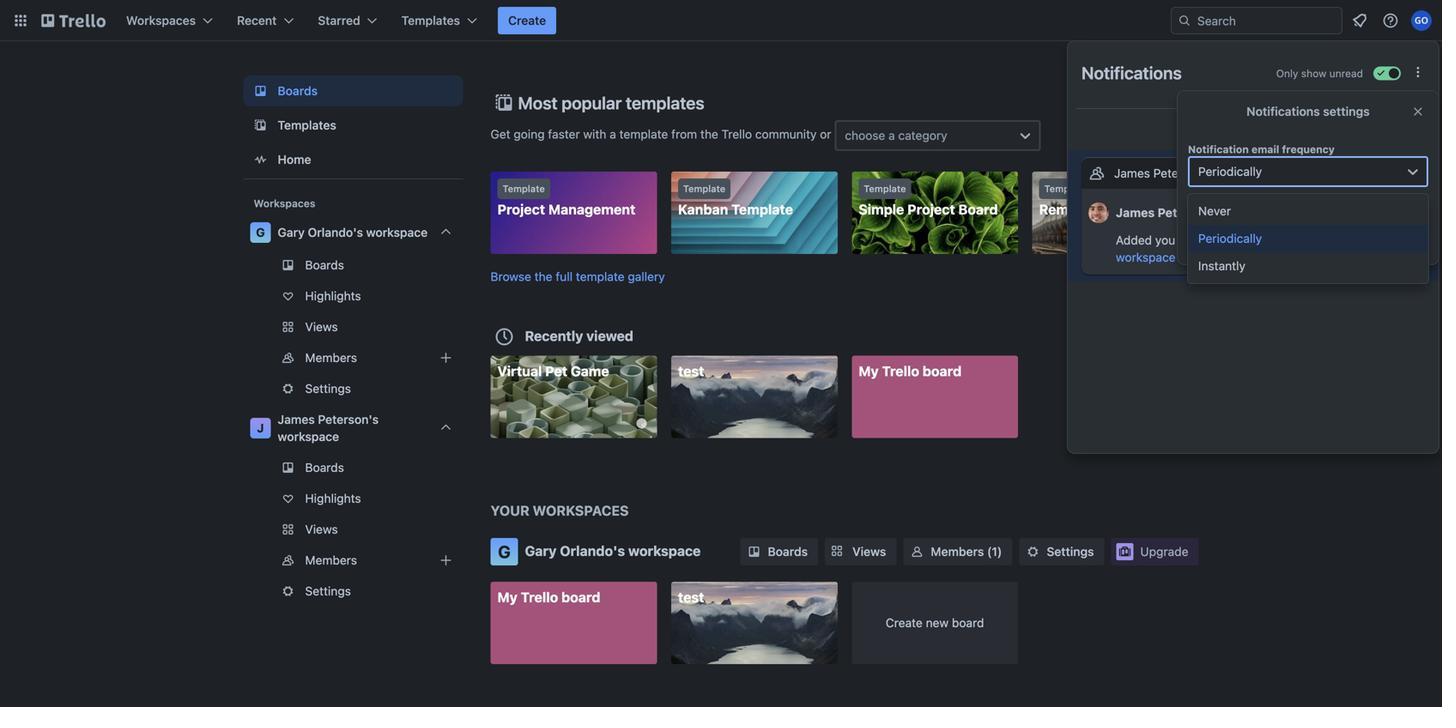 Task type: locate. For each thing, give the bounding box(es) containing it.
create inside button
[[508, 13, 546, 27]]

2 horizontal spatial the
[[1194, 233, 1211, 247]]

members (1)
[[931, 545, 1003, 559]]

primary element
[[0, 0, 1443, 41]]

project up browse
[[498, 201, 545, 218]]

gary orlando's workspace down home link
[[278, 225, 428, 240]]

views link for orlando's
[[243, 313, 463, 341]]

1 horizontal spatial g
[[498, 542, 511, 562]]

get
[[491, 127, 511, 141]]

periodically down the notification
[[1199, 164, 1263, 179]]

g
[[256, 225, 265, 240], [498, 542, 511, 562]]

0 horizontal spatial create
[[508, 13, 546, 27]]

highlights
[[305, 289, 361, 303], [305, 492, 361, 506]]

1 horizontal spatial notifications
[[1247, 104, 1321, 119]]

or
[[820, 127, 832, 141]]

james peterson button
[[1082, 189, 1391, 230], [1116, 206, 1211, 220]]

template for remote
[[1045, 183, 1087, 195]]

sm image for boards
[[746, 544, 763, 561]]

g down home icon at the left of page
[[256, 225, 265, 240]]

2 project from the left
[[908, 201, 956, 218]]

0 vertical spatial highlights
[[305, 289, 361, 303]]

0 vertical spatial create
[[508, 13, 546, 27]]

close popover image
[[1412, 105, 1426, 119]]

0 vertical spatial test
[[678, 363, 705, 380]]

1 horizontal spatial create
[[886, 616, 923, 630]]

0 vertical spatial members link
[[243, 344, 463, 372]]

0 horizontal spatial a
[[610, 127, 616, 141]]

recently viewed
[[525, 328, 634, 344]]

views
[[305, 320, 338, 334], [305, 523, 338, 537], [853, 545, 887, 559]]

1 horizontal spatial a
[[889, 128, 896, 143]]

template board image
[[250, 115, 271, 136]]

1 periodically from the top
[[1199, 164, 1263, 179]]

orlando's down home link
[[308, 225, 363, 240]]

2 highlights from the top
[[305, 492, 361, 506]]

template for project
[[503, 183, 545, 195]]

0 vertical spatial my
[[859, 363, 879, 380]]

1 vertical spatial test link
[[671, 582, 838, 665]]

1 vertical spatial templates
[[278, 118, 337, 132]]

template down going
[[503, 183, 545, 195]]

all
[[1376, 122, 1387, 134]]

template up kanban
[[684, 183, 726, 195]]

gary down home
[[278, 225, 305, 240]]

templates
[[626, 93, 705, 113]]

1 horizontal spatial trello
[[722, 127, 752, 141]]

template inside template project management
[[503, 183, 545, 195]]

2 vertical spatial the
[[535, 270, 553, 284]]

0 vertical spatial settings link
[[243, 375, 463, 403]]

starred
[[318, 13, 360, 27]]

2 test from the top
[[678, 590, 705, 606]]

2 vertical spatial settings link
[[243, 578, 463, 605]]

gary down your workspaces
[[525, 543, 557, 560]]

template right full
[[576, 270, 625, 284]]

gary orlando's workspace
[[278, 225, 428, 240], [525, 543, 701, 560]]

1 horizontal spatial my trello board
[[859, 363, 962, 380]]

0 vertical spatial notifications
[[1082, 63, 1182, 83]]

1 vertical spatial trello
[[882, 363, 920, 380]]

templates
[[402, 13, 460, 27], [278, 118, 337, 132]]

1 vertical spatial members link
[[243, 547, 463, 575]]

1 vertical spatial periodically
[[1199, 231, 1263, 246]]

views link for peterson's
[[243, 516, 463, 544]]

my
[[859, 363, 879, 380], [498, 590, 518, 606]]

0 horizontal spatial project
[[498, 201, 545, 218]]

settings for gary orlando's workspace
[[305, 382, 351, 396]]

members link
[[243, 344, 463, 372], [243, 547, 463, 575]]

1 vertical spatial board
[[562, 590, 601, 606]]

0 horizontal spatial my
[[498, 590, 518, 606]]

0 horizontal spatial my trello board link
[[491, 582, 657, 665]]

1 horizontal spatial gary
[[525, 543, 557, 560]]

the right from
[[701, 127, 719, 141]]

0 vertical spatial settings
[[1324, 104, 1370, 119]]

orlando's down workspaces
[[560, 543, 625, 560]]

1 vertical spatial notifications
[[1247, 104, 1321, 119]]

2 horizontal spatial peterson's
[[1319, 233, 1378, 247]]

notifications down "search" icon
[[1082, 63, 1182, 83]]

sm image for settings
[[1025, 544, 1042, 561]]

project
[[498, 201, 545, 218], [908, 201, 956, 218]]

board
[[923, 363, 962, 380], [562, 590, 601, 606], [952, 616, 985, 630]]

test link
[[671, 356, 838, 438], [671, 582, 838, 665]]

james right j
[[278, 413, 315, 427]]

1 horizontal spatial workspaces
[[254, 198, 316, 210]]

most popular templates
[[518, 93, 705, 113]]

notifications for notifications
[[1082, 63, 1182, 83]]

0 vertical spatial my trello board
[[859, 363, 962, 380]]

1 horizontal spatial peterson's
[[1154, 166, 1213, 180]]

0 vertical spatial views
[[305, 320, 338, 334]]

instantly
[[1199, 259, 1246, 273]]

a right with
[[610, 127, 616, 141]]

the right to
[[1194, 233, 1211, 247]]

1 vertical spatial the
[[1194, 233, 1211, 247]]

0 vertical spatial gary
[[278, 225, 305, 240]]

0 vertical spatial james peterson's workspace
[[1115, 166, 1276, 180]]

with
[[583, 127, 607, 141]]

1 test link from the top
[[671, 356, 838, 438]]

1 sm image from the left
[[746, 544, 763, 561]]

1 vertical spatial test
[[678, 590, 705, 606]]

members for james peterson's workspace
[[305, 554, 357, 568]]

settings
[[305, 382, 351, 396], [1047, 545, 1095, 559], [305, 584, 351, 599]]

0 vertical spatial trello
[[722, 127, 752, 141]]

1 horizontal spatial project
[[908, 201, 956, 218]]

template up remote on the right
[[1045, 183, 1087, 195]]

1 vertical spatial highlights
[[305, 492, 361, 506]]

settings down allow desktop notifications button
[[1281, 225, 1326, 239]]

members
[[305, 351, 357, 365], [931, 545, 984, 559], [305, 554, 357, 568]]

highlights link
[[243, 283, 463, 310], [243, 485, 463, 513]]

2 test link from the top
[[671, 582, 838, 665]]

boards
[[278, 84, 318, 98], [305, 258, 344, 272], [305, 461, 344, 475], [768, 545, 808, 559]]

test for recently viewed
[[678, 363, 705, 380]]

the
[[701, 127, 719, 141], [1194, 233, 1211, 247], [535, 270, 553, 284]]

1 vertical spatial my
[[498, 590, 518, 606]]

templates button
[[391, 7, 488, 34]]

create up most
[[508, 13, 546, 27]]

upgrade button
[[1112, 538, 1199, 566]]

email
[[1252, 143, 1280, 155]]

0 vertical spatial test link
[[671, 356, 838, 438]]

1 test from the top
[[678, 363, 705, 380]]

gary orlando (garyorlando) image
[[1412, 10, 1433, 31]]

pet
[[546, 363, 568, 380]]

home image
[[250, 149, 271, 170]]

notifications settings
[[1247, 104, 1370, 119]]

community
[[756, 127, 817, 141]]

2 sm image from the left
[[1025, 544, 1042, 561]]

james peterson button up workspace
[[1082, 189, 1391, 230]]

choose
[[845, 128, 886, 143]]

template inside template remote team hub
[[1045, 183, 1087, 195]]

template down the templates
[[620, 127, 668, 141]]

my trello board link
[[852, 356, 1019, 438], [491, 582, 657, 665]]

test link for recently viewed
[[671, 356, 838, 438]]

views for orlando's
[[305, 320, 338, 334]]

notifications down only
[[1247, 104, 1321, 119]]

notifications
[[1082, 63, 1182, 83], [1247, 104, 1321, 119]]

0 vertical spatial templates
[[402, 13, 460, 27]]

2 vertical spatial settings
[[305, 584, 351, 599]]

1 vertical spatial create
[[886, 616, 923, 630]]

all notification settings link
[[1189, 218, 1427, 246]]

highlights link for peterson's
[[243, 485, 463, 513]]

0 horizontal spatial workspaces
[[126, 13, 196, 27]]

new
[[926, 616, 949, 630]]

viewed
[[587, 328, 634, 344]]

0 vertical spatial highlights link
[[243, 283, 463, 310]]

unread
[[1330, 67, 1364, 79]]

settings for james peterson's workspace
[[305, 584, 351, 599]]

1 vertical spatial template
[[576, 270, 625, 284]]

1 vertical spatial settings
[[1281, 225, 1326, 239]]

gary orlando's workspace down workspaces
[[525, 543, 701, 560]]

allow
[[1199, 197, 1229, 211]]

template
[[503, 183, 545, 195], [684, 183, 726, 195], [864, 183, 907, 195], [1045, 183, 1087, 195], [732, 201, 794, 218]]

0 vertical spatial the
[[701, 127, 719, 141]]

a
[[610, 127, 616, 141], [889, 128, 896, 143]]

1 horizontal spatial my
[[859, 363, 879, 380]]

mark all as read button
[[1349, 119, 1426, 137]]

create
[[508, 13, 546, 27], [886, 616, 923, 630]]

0 vertical spatial periodically
[[1199, 164, 1263, 179]]

the left full
[[535, 270, 553, 284]]

0 horizontal spatial sm image
[[746, 544, 763, 561]]

popular
[[562, 93, 622, 113]]

1 members link from the top
[[243, 344, 463, 372]]

as
[[1390, 122, 1401, 134]]

template up simple
[[864, 183, 907, 195]]

1 vertical spatial workspaces
[[254, 198, 316, 210]]

settings link
[[243, 375, 463, 403], [1020, 538, 1105, 566], [243, 578, 463, 605]]

a right choose
[[889, 128, 896, 143]]

1 vertical spatial g
[[498, 542, 511, 562]]

1 vertical spatial highlights link
[[243, 485, 463, 513]]

0 vertical spatial gary orlando's workspace
[[278, 225, 428, 240]]

1 vertical spatial my trello board link
[[491, 582, 657, 665]]

all
[[1199, 225, 1213, 239]]

2 vertical spatial james peterson's workspace
[[278, 413, 379, 444]]

create left 'new'
[[886, 616, 923, 630]]

0 vertical spatial workspaces
[[126, 13, 196, 27]]

2 members link from the top
[[243, 547, 463, 575]]

trello
[[722, 127, 752, 141], [882, 363, 920, 380], [521, 590, 558, 606]]

notification
[[1216, 225, 1278, 239]]

allow desktop notifications
[[1199, 197, 1348, 211]]

project left board
[[908, 201, 956, 218]]

back to home image
[[41, 7, 106, 34]]

settings link for peterson's
[[243, 578, 463, 605]]

0 horizontal spatial trello
[[521, 590, 558, 606]]

pm
[[1258, 252, 1273, 264]]

1 horizontal spatial sm image
[[1025, 544, 1042, 561]]

settings
[[1324, 104, 1370, 119], [1281, 225, 1326, 239]]

1 highlights from the top
[[305, 289, 361, 303]]

1 project from the left
[[498, 201, 545, 218]]

1 vertical spatial my trello board
[[498, 590, 601, 606]]

sm image
[[746, 544, 763, 561], [1025, 544, 1042, 561]]

gary
[[278, 225, 305, 240], [525, 543, 557, 560]]

0 horizontal spatial notifications
[[1082, 63, 1182, 83]]

gallery
[[628, 270, 665, 284]]

template for simple
[[864, 183, 907, 195]]

browse the full template gallery link
[[491, 270, 665, 284]]

choose a category
[[845, 128, 948, 143]]

workspace
[[1216, 166, 1276, 180], [366, 225, 428, 240], [1116, 250, 1176, 265], [278, 430, 339, 444], [629, 543, 701, 560]]

management
[[549, 201, 636, 218]]

upgrade
[[1141, 545, 1189, 559]]

workspaces
[[126, 13, 196, 27], [254, 198, 316, 210]]

0 horizontal spatial orlando's
[[308, 225, 363, 240]]

1 vertical spatial james peterson's workspace
[[1116, 233, 1378, 265]]

recent button
[[227, 7, 304, 34]]

2 highlights link from the top
[[243, 485, 463, 513]]

1 horizontal spatial my trello board link
[[852, 356, 1019, 438]]

1 vertical spatial views
[[305, 523, 338, 537]]

1 horizontal spatial orlando's
[[560, 543, 625, 560]]

periodically up nov 20 at 5:48 pm
[[1199, 231, 1263, 246]]

0 horizontal spatial the
[[535, 270, 553, 284]]

views link
[[243, 313, 463, 341], [243, 516, 463, 544], [825, 538, 897, 566]]

1 highlights link from the top
[[243, 283, 463, 310]]

members for gary orlando's workspace
[[305, 351, 357, 365]]

highlights link for orlando's
[[243, 283, 463, 310]]

0 notifications image
[[1350, 10, 1371, 31]]

0 vertical spatial settings
[[305, 382, 351, 396]]

templates up home
[[278, 118, 337, 132]]

1 horizontal spatial templates
[[402, 13, 460, 27]]

templates right starred dropdown button
[[402, 13, 460, 27]]

templates link
[[243, 110, 463, 141]]

james peterson
[[1116, 206, 1211, 220]]

1 vertical spatial orlando's
[[560, 543, 625, 560]]

2 vertical spatial board
[[952, 616, 985, 630]]

g down your
[[498, 542, 511, 562]]

1 vertical spatial gary orlando's workspace
[[525, 543, 701, 560]]

0 vertical spatial g
[[256, 225, 265, 240]]

james up the hub
[[1115, 166, 1151, 180]]

template inside template simple project board
[[864, 183, 907, 195]]

there is new activity on this board. image
[[637, 419, 647, 429]]

orlando's
[[308, 225, 363, 240], [560, 543, 625, 560]]

2 vertical spatial peterson's
[[318, 413, 379, 427]]

0 vertical spatial orlando's
[[308, 225, 363, 240]]

template project management
[[498, 183, 636, 218]]

0 horizontal spatial templates
[[278, 118, 337, 132]]

workspaces inside workspaces "popup button"
[[126, 13, 196, 27]]

settings up mark
[[1324, 104, 1370, 119]]

1 vertical spatial settings
[[1047, 545, 1095, 559]]



Task type: describe. For each thing, give the bounding box(es) containing it.
desktop
[[1232, 197, 1277, 211]]

create for create
[[508, 13, 546, 27]]

project inside template simple project board
[[908, 201, 956, 218]]

browse
[[491, 270, 532, 284]]

1 vertical spatial settings link
[[1020, 538, 1105, 566]]

james peterson button up "you"
[[1116, 206, 1211, 220]]

add image
[[436, 348, 456, 368]]

to
[[1179, 233, 1190, 247]]

full
[[556, 270, 573, 284]]

notification email frequency
[[1189, 143, 1335, 155]]

members link for orlando's
[[243, 344, 463, 372]]

j
[[257, 421, 264, 435]]

added
[[1116, 233, 1153, 247]]

read
[[1404, 122, 1426, 134]]

james peterson (jamespeterson93) image
[[1089, 200, 1110, 226]]

2 vertical spatial trello
[[521, 590, 558, 606]]

allow desktop notifications button
[[1189, 191, 1429, 218]]

create new board
[[886, 616, 985, 630]]

(1)
[[988, 545, 1003, 559]]

template kanban template
[[678, 183, 794, 218]]

virtual pet game
[[498, 363, 609, 380]]

0 vertical spatial board
[[923, 363, 962, 380]]

all notification settings
[[1199, 225, 1326, 239]]

0 horizontal spatial gary orlando's workspace
[[278, 225, 428, 240]]

test link for gary orlando's workspace
[[671, 582, 838, 665]]

at
[[1220, 252, 1229, 264]]

faster
[[548, 127, 580, 141]]

notifications
[[1280, 197, 1348, 211]]

template simple project board
[[859, 183, 998, 218]]

template for kanban
[[684, 183, 726, 195]]

home link
[[243, 144, 463, 175]]

sm image
[[909, 544, 926, 561]]

workspace
[[1215, 233, 1276, 247]]

templates inside templates popup button
[[402, 13, 460, 27]]

0 horizontal spatial g
[[256, 225, 265, 240]]

nov
[[1182, 252, 1201, 264]]

Search field
[[1192, 8, 1342, 33]]

templates inside templates link
[[278, 118, 337, 132]]

board image
[[250, 81, 271, 101]]

notifications for notifications settings
[[1247, 104, 1321, 119]]

0 horizontal spatial gary
[[278, 225, 305, 240]]

get going faster with a template from the trello community or
[[491, 127, 835, 141]]

create for create new board
[[886, 616, 923, 630]]

workspaces
[[533, 503, 629, 519]]

only
[[1277, 67, 1299, 79]]

your workspaces
[[491, 503, 629, 519]]

james peterson's workspace link
[[1116, 233, 1378, 265]]

recent
[[237, 13, 277, 27]]

simple
[[859, 201, 905, 218]]

2 periodically from the top
[[1199, 231, 1263, 246]]

template remote team hub
[[1040, 183, 1161, 218]]

home
[[278, 152, 311, 167]]

virtual pet game link
[[491, 356, 657, 438]]

mark all as read
[[1349, 122, 1426, 134]]

1 horizontal spatial gary orlando's workspace
[[525, 543, 701, 560]]

open information menu image
[[1383, 12, 1400, 29]]

1 vertical spatial peterson's
[[1319, 233, 1378, 247]]

template right kanban
[[732, 201, 794, 218]]

mark
[[1349, 122, 1373, 134]]

most
[[518, 93, 558, 113]]

views for peterson's
[[305, 523, 338, 537]]

you
[[1156, 233, 1176, 247]]

5:48
[[1232, 252, 1255, 264]]

notification
[[1189, 143, 1249, 155]]

1 vertical spatial gary
[[525, 543, 557, 560]]

your
[[491, 503, 530, 519]]

going
[[514, 127, 545, 141]]

recently
[[525, 328, 583, 344]]

frequency
[[1283, 143, 1335, 155]]

remote
[[1040, 201, 1091, 218]]

settings link for orlando's
[[243, 375, 463, 403]]

team
[[1094, 201, 1130, 218]]

category
[[899, 128, 948, 143]]

20
[[1204, 252, 1217, 264]]

james up added
[[1116, 206, 1155, 220]]

2 vertical spatial views
[[853, 545, 887, 559]]

from
[[672, 127, 698, 141]]

0 vertical spatial template
[[620, 127, 668, 141]]

0 vertical spatial peterson's
[[1154, 166, 1213, 180]]

members link for peterson's
[[243, 547, 463, 575]]

show
[[1302, 67, 1327, 79]]

0 horizontal spatial peterson's
[[318, 413, 379, 427]]

workspaces button
[[116, 7, 223, 34]]

project inside template project management
[[498, 201, 545, 218]]

starred button
[[308, 7, 388, 34]]

virtual
[[498, 363, 542, 380]]

0 horizontal spatial my trello board
[[498, 590, 601, 606]]

highlights for peterson's
[[305, 492, 361, 506]]

2 horizontal spatial trello
[[882, 363, 920, 380]]

highlights for orlando's
[[305, 289, 361, 303]]

board
[[959, 201, 998, 218]]

kanban
[[678, 201, 729, 218]]

search image
[[1178, 14, 1192, 27]]

peterson
[[1158, 206, 1211, 220]]

create button
[[498, 7, 557, 34]]

james down allow desktop notifications button
[[1280, 233, 1316, 247]]

only show unread
[[1277, 67, 1364, 79]]

0 vertical spatial my trello board link
[[852, 356, 1019, 438]]

hub
[[1133, 201, 1161, 218]]

never
[[1199, 204, 1232, 218]]

added you to the workspace
[[1116, 233, 1280, 247]]

game
[[571, 363, 609, 380]]

add image
[[436, 551, 456, 571]]

test for gary orlando's workspace
[[678, 590, 705, 606]]

nov 20 at 5:48 pm
[[1182, 252, 1273, 264]]

1 horizontal spatial the
[[701, 127, 719, 141]]

browse the full template gallery
[[491, 270, 665, 284]]



Task type: vqa. For each thing, say whether or not it's contained in the screenshot.
for inside the By Using This Template, Each Employee Will Have Their Own Private Trello Board To Help Them Get Started. Meanwhile, You Will Always Have Your Team-Accessible Template Board That You Can Update And Then Copy For New Hires Thereafter—Saving Future You Valuable Time.
no



